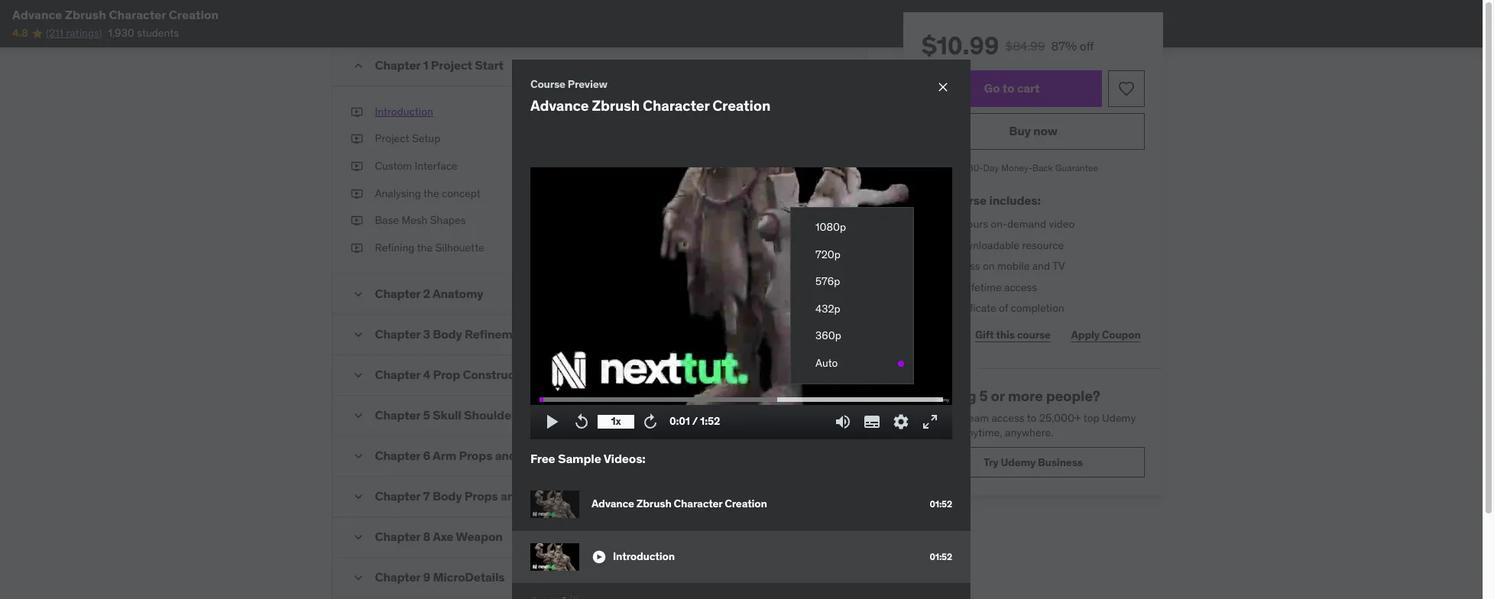 Task type: locate. For each thing, give the bounding box(es) containing it.
the for analysing
[[424, 186, 439, 200]]

2 vertical spatial zbrush
[[637, 497, 672, 511]]

xsmall image left base
[[351, 213, 363, 228]]

1 down "23"
[[946, 238, 950, 252]]

1:52
[[700, 415, 720, 428]]

0 vertical spatial zbrush
[[65, 7, 106, 22]]

5
[[980, 387, 988, 405]]

30-
[[968, 162, 983, 174]]

zbrush inside the course preview advance zbrush character creation
[[592, 96, 640, 115]]

small image
[[351, 58, 366, 73], [351, 287, 366, 302], [351, 327, 366, 343], [351, 490, 366, 505], [351, 530, 366, 545], [592, 550, 607, 565]]

access inside 23 hours on-demand video 1 downloadable resource access on mobile and tv full lifetime access certificate of completion
[[1004, 280, 1037, 294]]

wishlist image
[[1117, 80, 1136, 98]]

25,000+
[[1039, 411, 1081, 425]]

to inside button
[[1003, 81, 1015, 96]]

xsmall image
[[351, 105, 363, 120], [351, 159, 363, 174]]

access
[[1004, 280, 1037, 294], [992, 411, 1025, 425]]

0 vertical spatial the
[[424, 186, 439, 200]]

preview inside the course preview advance zbrush character creation
[[568, 78, 608, 91]]

course down completion
[[1017, 328, 1051, 341]]

this
[[922, 193, 945, 208]]

1,930
[[108, 26, 134, 40]]

advance up 4.8
[[12, 7, 62, 22]]

resolution group
[[791, 214, 914, 377]]

xsmall image left the custom
[[351, 159, 363, 174]]

1 vertical spatial advance zbrush character creation
[[592, 497, 767, 511]]

courses
[[922, 426, 959, 440]]

auto button
[[791, 350, 914, 377]]

0 horizontal spatial project
[[375, 132, 409, 146]]

2 vertical spatial creation
[[725, 497, 767, 511]]

0 vertical spatial preview
[[568, 78, 608, 91]]

creation inside the course preview advance zbrush character creation
[[713, 96, 771, 115]]

0 vertical spatial advance zbrush character creation
[[12, 7, 219, 22]]

creation
[[169, 7, 219, 22], [713, 96, 771, 115], [725, 497, 767, 511]]

the down base mesh shapes
[[417, 241, 433, 254]]

10:12
[[824, 159, 848, 173]]

0 vertical spatial advance
[[12, 7, 62, 22]]

0 vertical spatial introduction
[[375, 105, 433, 118]]

1 vertical spatial preview
[[759, 105, 797, 118]]

3 xsmall image from the top
[[351, 213, 363, 228]]

video
[[1049, 217, 1075, 231]]

xsmall image
[[351, 132, 363, 147], [351, 186, 363, 201], [351, 213, 363, 228], [351, 241, 363, 256]]

guarantee
[[1055, 162, 1099, 174]]

course up the 'hours'
[[948, 193, 987, 208]]

free sample videos:
[[531, 451, 646, 466]]

xsmall image for base mesh shapes
[[351, 213, 363, 228]]

1 inside 23 hours on-demand video 1 downloadable resource access on mobile and tv full lifetime access certificate of completion
[[946, 238, 950, 252]]

now
[[1033, 123, 1058, 139]]

xsmall image for analysing the concept
[[351, 186, 363, 201]]

0 vertical spatial character
[[109, 7, 166, 22]]

advance down course at top left
[[531, 96, 589, 115]]

advance
[[12, 7, 62, 22], [531, 96, 589, 115], [592, 497, 635, 511]]

lectures
[[772, 58, 809, 72]]

udemy right 'try'
[[1001, 455, 1036, 469]]

access down or
[[992, 411, 1025, 425]]

2 xsmall image from the top
[[351, 186, 363, 201]]

project
[[431, 57, 472, 72], [375, 132, 409, 146]]

settings image
[[892, 413, 911, 431]]

2 vertical spatial advance
[[592, 497, 635, 511]]

1 horizontal spatial advance
[[531, 96, 589, 115]]

1 horizontal spatial project
[[431, 57, 472, 72]]

0 horizontal spatial course
[[948, 193, 987, 208]]

videos:
[[604, 451, 646, 466]]

1 horizontal spatial advance zbrush character creation
[[592, 497, 767, 511]]

1 horizontal spatial introduction
[[613, 550, 675, 564]]

0 horizontal spatial udemy
[[1001, 455, 1036, 469]]

refining
[[375, 241, 415, 254]]

360p
[[816, 329, 842, 343]]

1 horizontal spatial 1
[[946, 238, 950, 252]]

back
[[1032, 162, 1053, 174]]

0 vertical spatial project
[[431, 57, 472, 72]]

xsmall image left refining
[[351, 241, 363, 256]]

576p button
[[791, 269, 914, 296]]

refining the silhouette
[[375, 241, 485, 254]]

1 vertical spatial introduction
[[613, 550, 675, 564]]

1 vertical spatial xsmall image
[[351, 159, 363, 174]]

preview down 6
[[759, 105, 797, 118]]

xsmall image left analysing
[[351, 186, 363, 201]]

1 horizontal spatial course
[[1017, 328, 1051, 341]]

udemy right top
[[1102, 411, 1136, 425]]

the for refining
[[417, 241, 433, 254]]

4 xsmall image from the top
[[351, 241, 363, 256]]

preview right course at top left
[[568, 78, 608, 91]]

access down mobile on the right top of the page
[[1004, 280, 1037, 294]]

buy now
[[1009, 123, 1058, 139]]

0 horizontal spatial to
[[1003, 81, 1015, 96]]

on-
[[991, 217, 1007, 231]]

ratings)
[[66, 26, 102, 40]]

6
[[763, 58, 770, 72]]

to up anywhere.
[[1027, 411, 1037, 425]]

advance zbrush character creation up 1,930
[[12, 7, 219, 22]]

0 vertical spatial 1
[[423, 57, 429, 72]]

1 vertical spatial character
[[643, 96, 710, 115]]

advance zbrush character creation dialog
[[512, 60, 971, 599]]

the
[[424, 186, 439, 200], [417, 241, 433, 254]]

mobile
[[998, 259, 1030, 273]]

demand
[[1007, 217, 1046, 231]]

1 xsmall image from the top
[[351, 105, 363, 120]]

advance zbrush character creation inside dialog
[[592, 497, 767, 511]]

1 vertical spatial 1
[[946, 238, 950, 252]]

buy now button
[[922, 113, 1145, 150]]

1 vertical spatial course
[[1017, 328, 1051, 341]]

1 right chapter
[[423, 57, 429, 72]]

introduction button
[[375, 105, 433, 120]]

gift
[[975, 328, 994, 341]]

3 small image from the top
[[351, 449, 366, 464]]

$84.99
[[1005, 38, 1045, 54]]

or
[[991, 387, 1005, 405]]

analysing the concept
[[375, 186, 481, 200]]

to
[[1003, 81, 1015, 96], [1027, 411, 1037, 425]]

share button
[[922, 320, 959, 350]]

0 vertical spatial 01:52
[[930, 498, 953, 510]]

xsmall image left project setup
[[351, 132, 363, 147]]

xsmall image for 10:12
[[351, 159, 363, 174]]

1 vertical spatial zbrush
[[592, 96, 640, 115]]

2 xsmall image from the top
[[351, 159, 363, 174]]

1 vertical spatial to
[[1027, 411, 1037, 425]]

1 xsmall image from the top
[[351, 132, 363, 147]]

1 vertical spatial creation
[[713, 96, 771, 115]]

free
[[531, 451, 556, 466]]

1 01:52 from the top
[[930, 498, 953, 510]]

share
[[926, 328, 955, 341]]

character
[[109, 7, 166, 22], [643, 96, 710, 115], [674, 497, 723, 511]]

0 vertical spatial access
[[1004, 280, 1037, 294]]

udemy
[[1102, 411, 1136, 425], [1001, 455, 1036, 469]]

course preview advance zbrush character creation
[[531, 78, 771, 115]]

1 vertical spatial project
[[375, 132, 409, 146]]

forward 5 seconds image
[[642, 413, 660, 431]]

1 vertical spatial access
[[992, 411, 1025, 425]]

your
[[942, 411, 962, 425]]

more
[[1008, 387, 1043, 405]]

0 vertical spatial to
[[1003, 81, 1015, 96]]

character inside the course preview advance zbrush character creation
[[643, 96, 710, 115]]

play image
[[544, 413, 562, 431]]

$10.99
[[922, 30, 999, 61]]

advance zbrush character creation
[[12, 7, 219, 22], [592, 497, 767, 511]]

0 horizontal spatial advance zbrush character creation
[[12, 7, 219, 22]]

small image
[[351, 368, 366, 383], [351, 409, 366, 424], [351, 449, 366, 464], [351, 571, 366, 586]]

advance zbrush character creation down videos: at bottom
[[592, 497, 767, 511]]

the down interface
[[424, 186, 439, 200]]

1 vertical spatial advance
[[531, 96, 589, 115]]

30-day money-back guarantee
[[968, 162, 1099, 174]]

$10.99 $84.99 87% off
[[922, 30, 1094, 61]]

1 vertical spatial the
[[417, 241, 433, 254]]

0:01
[[670, 415, 690, 428]]

6 lectures • 56min
[[763, 58, 848, 72]]

1 horizontal spatial to
[[1027, 411, 1037, 425]]

rewind 5 seconds image
[[573, 413, 591, 431]]

56min
[[818, 58, 848, 72]]

custom interface
[[375, 159, 458, 173]]

advance down videos: at bottom
[[592, 497, 635, 511]]

2 horizontal spatial advance
[[592, 497, 635, 511]]

12:45
[[822, 241, 848, 254]]

xsmall image left introduction button
[[351, 105, 363, 120]]

0 vertical spatial xsmall image
[[351, 105, 363, 120]]

project left the start
[[431, 57, 472, 72]]

course
[[531, 78, 566, 91]]

apply coupon
[[1071, 328, 1141, 341]]

certificate
[[946, 302, 996, 315]]

0 horizontal spatial preview
[[568, 78, 608, 91]]

1x
[[611, 415, 621, 428]]

to right go
[[1003, 81, 1015, 96]]

cart
[[1017, 81, 1040, 96]]

0 vertical spatial udemy
[[1102, 411, 1136, 425]]

business
[[1038, 455, 1083, 469]]

project up the custom
[[375, 132, 409, 146]]

1 horizontal spatial udemy
[[1102, 411, 1136, 425]]

introduction
[[375, 105, 433, 118], [613, 550, 675, 564]]

1 vertical spatial 01:52
[[930, 551, 953, 562]]

preview
[[568, 78, 608, 91], [759, 105, 797, 118]]



Task type: vqa. For each thing, say whether or not it's contained in the screenshot.
"Search for anything" text box
no



Task type: describe. For each thing, give the bounding box(es) containing it.
access inside training 5 or more people? get your team access to 25,000+ top udemy courses anytime, anywhere.
[[992, 411, 1025, 425]]

0 horizontal spatial introduction
[[375, 105, 433, 118]]

fullscreen image
[[921, 413, 940, 431]]

xsmall image for refining the silhouette
[[351, 241, 363, 256]]

of
[[999, 302, 1008, 315]]

1x button
[[598, 409, 635, 435]]

this
[[996, 328, 1015, 341]]

576p
[[816, 275, 841, 288]]

team
[[965, 411, 989, 425]]

anytime,
[[962, 426, 1003, 440]]

xsmall image for project setup
[[351, 132, 363, 147]]

base
[[375, 213, 399, 227]]

0 vertical spatial creation
[[169, 7, 219, 22]]

and
[[1032, 259, 1050, 273]]

students
[[137, 26, 179, 40]]

training 5 or more people? get your team access to 25,000+ top udemy courses anytime, anywhere.
[[922, 387, 1136, 440]]

shapes
[[430, 213, 466, 227]]

87%
[[1051, 38, 1077, 54]]

chapter 1 project start
[[375, 57, 504, 72]]

lifetime
[[966, 280, 1002, 294]]

1080p
[[816, 220, 846, 234]]

1 small image from the top
[[351, 368, 366, 383]]

includes:
[[989, 193, 1041, 208]]

1080p button
[[791, 214, 914, 241]]

1 vertical spatial udemy
[[1001, 455, 1036, 469]]

completion
[[1011, 302, 1064, 315]]

2 01:52 from the top
[[930, 551, 953, 562]]

gift this course link
[[971, 320, 1055, 350]]

get
[[922, 411, 939, 425]]

4 small image from the top
[[351, 571, 366, 586]]

0:01 / 1:52
[[670, 415, 720, 428]]

setup
[[412, 132, 441, 146]]

day
[[983, 162, 999, 174]]

apply coupon button
[[1067, 320, 1145, 350]]

gift this course
[[975, 328, 1051, 341]]

720p
[[816, 247, 841, 261]]

4.8
[[12, 26, 28, 40]]

analysing
[[375, 186, 421, 200]]

silhouette
[[435, 241, 485, 254]]

close modal image
[[936, 80, 951, 95]]

training
[[922, 387, 976, 405]]

start
[[475, 57, 504, 72]]

go
[[984, 81, 1000, 96]]

buy
[[1009, 123, 1031, 139]]

tv
[[1052, 259, 1065, 273]]

2 small image from the top
[[351, 409, 366, 424]]

advance inside the course preview advance zbrush character creation
[[531, 96, 589, 115]]

try
[[984, 455, 999, 469]]

downloadable
[[953, 238, 1020, 252]]

360p button
[[791, 323, 914, 350]]

15:49
[[822, 213, 848, 227]]

resource
[[1022, 238, 1064, 252]]

access
[[946, 259, 980, 273]]

progress bar slider
[[540, 390, 944, 409]]

off
[[1080, 38, 1094, 54]]

on
[[983, 259, 995, 273]]

•
[[812, 58, 816, 72]]

09:05
[[819, 186, 848, 200]]

chapter
[[375, 57, 421, 72]]

go to cart
[[984, 81, 1040, 96]]

try udemy business
[[984, 455, 1083, 469]]

introduction inside advance zbrush character creation dialog
[[613, 550, 675, 564]]

23 hours on-demand video 1 downloadable resource access on mobile and tv full lifetime access certificate of completion
[[946, 217, 1075, 315]]

custom
[[375, 159, 412, 173]]

/
[[692, 415, 698, 428]]

2 vertical spatial character
[[674, 497, 723, 511]]

xsmall image for preview
[[351, 105, 363, 120]]

coupon
[[1102, 328, 1141, 341]]

mute image
[[834, 413, 853, 431]]

(211
[[46, 26, 63, 40]]

0 horizontal spatial advance
[[12, 7, 62, 22]]

hours
[[961, 217, 988, 231]]

subtitles image
[[863, 413, 882, 431]]

apply
[[1071, 328, 1100, 341]]

concept
[[442, 186, 481, 200]]

people?
[[1046, 387, 1100, 405]]

to inside training 5 or more people? get your team access to 25,000+ top udemy courses anytime, anywhere.
[[1027, 411, 1037, 425]]

full
[[946, 280, 963, 294]]

0 vertical spatial course
[[948, 193, 987, 208]]

this course includes:
[[922, 193, 1041, 208]]

udemy inside training 5 or more people? get your team access to 25,000+ top udemy courses anytime, anywhere.
[[1102, 411, 1136, 425]]

auto
[[816, 356, 838, 370]]

anywhere.
[[1005, 426, 1054, 440]]

1 horizontal spatial preview
[[759, 105, 797, 118]]

base mesh shapes
[[375, 213, 466, 227]]

432p button
[[791, 296, 914, 323]]

interface
[[415, 159, 458, 173]]

project setup
[[375, 132, 441, 146]]

try udemy business link
[[922, 447, 1145, 478]]

(211 ratings)
[[46, 26, 102, 40]]

1,930 students
[[108, 26, 179, 40]]

0 horizontal spatial 1
[[423, 57, 429, 72]]

mesh
[[402, 213, 428, 227]]

go to cart button
[[922, 70, 1102, 107]]



